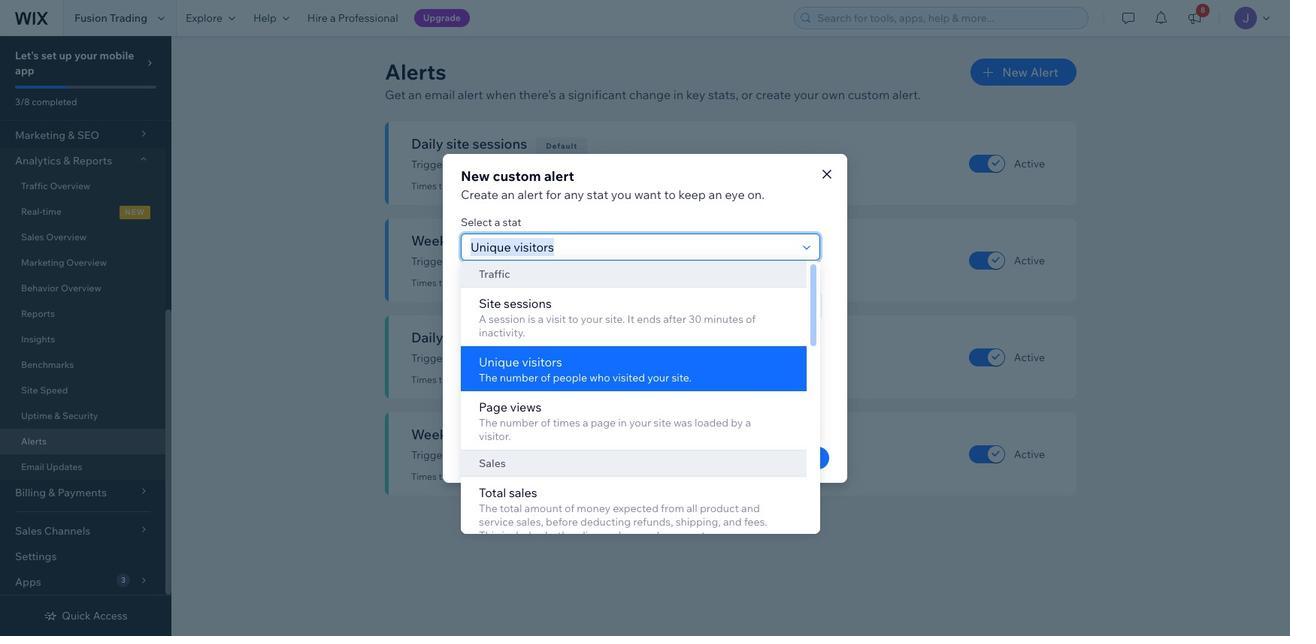 Task type: vqa. For each thing, say whether or not it's contained in the screenshot.
Channels
no



Task type: describe. For each thing, give the bounding box(es) containing it.
trigger: significant change in weekly total sales.
[[411, 449, 643, 463]]

significant for daily total sales
[[452, 352, 503, 366]]

triggered: for daily total sales
[[439, 375, 481, 386]]

marketing
[[21, 257, 64, 268]]

by
[[731, 417, 743, 430]]

a right hire
[[330, 11, 336, 25]]

to inside 'site sessions a session is a visit to your site. it ends after 30 minutes of inactivity.'
[[569, 313, 579, 326]]

your inside page views the number of times a page in your site was loaded by a visitor.
[[629, 417, 651, 430]]

uptime & security link
[[0, 404, 165, 429]]

upgrade
[[423, 12, 461, 23]]

on.
[[748, 187, 765, 202]]

a right select
[[495, 215, 500, 229]]

the for page views
[[479, 417, 498, 430]]

3/8
[[15, 96, 30, 108]]

settings link
[[0, 544, 165, 570]]

let's
[[15, 49, 39, 62]]

change for weekly site sessions
[[505, 255, 541, 268]]

an inside alerts get an email alert when there's a significant change in key stats, or create your own custom alert.
[[408, 87, 422, 102]]

site down select
[[461, 232, 485, 250]]

reports link
[[0, 302, 165, 327]]

triggered: for weekly total sales
[[439, 472, 481, 483]]

an left "eye" at right top
[[709, 187, 722, 202]]

total sales the total amount of money expected from all product and service sales, before deducting refunds, shipping, and fees. this includes both online and manual payments.
[[479, 486, 768, 543]]

a inside alerts get an email alert when there's a significant change in key stats, or create your own custom alert.
[[559, 87, 566, 102]]

and right online
[[603, 529, 621, 543]]

active for weekly site sessions
[[1014, 254, 1045, 267]]

more
[[627, 391, 652, 405]]

completed
[[32, 96, 77, 108]]

overview for traffic overview
[[50, 180, 90, 192]]

sessions for weekly site sessions
[[488, 232, 542, 250]]

sales. for daily total sales
[[605, 352, 632, 366]]

views
[[510, 400, 542, 415]]

service
[[479, 516, 514, 529]]

trigger: for daily site sessions
[[411, 158, 449, 171]]

after
[[664, 313, 687, 326]]

speed
[[40, 385, 68, 396]]

times triggered: never triggered for weekly total sales
[[411, 472, 548, 483]]

Check every field
[[466, 293, 510, 318]]

an right "create"
[[501, 187, 515, 202]]

in up amount
[[544, 449, 553, 463]]

professional
[[338, 11, 398, 25]]

hire a professional link
[[298, 0, 407, 36]]

Search for tools, apps, help & more... field
[[813, 8, 1084, 29]]

sales for weekly total sales
[[494, 426, 526, 444]]

analytics & reports button
[[0, 148, 165, 174]]

site. for site sessions
[[605, 313, 625, 326]]

session
[[489, 313, 526, 326]]

number for views
[[500, 417, 539, 430]]

site sessions a session is a visit to your site. it ends after 30 minutes of inactivity.
[[479, 296, 756, 340]]

alert.
[[893, 87, 921, 102]]

traffic for traffic overview
[[21, 180, 48, 192]]

sidebar element
[[0, 0, 171, 637]]

insights link
[[0, 327, 165, 353]]

your inside "unique visitors the number of people who visited your site."
[[648, 372, 670, 385]]

Select a stat field
[[466, 234, 799, 260]]

behavior
[[21, 283, 59, 294]]

triggered: for weekly site sessions
[[439, 278, 481, 289]]

marketing overview link
[[0, 250, 165, 276]]

help
[[253, 11, 277, 25]]

uptime & security
[[21, 411, 98, 422]]

check
[[461, 274, 492, 288]]

amount
[[525, 502, 563, 516]]

access
[[93, 610, 128, 623]]

1 vertical spatial visitors
[[738, 391, 773, 405]]

new alert button
[[971, 59, 1077, 86]]

traffic option
[[461, 261, 807, 288]]

site up any on the top left
[[581, 158, 598, 171]]

number for visitors
[[500, 372, 539, 385]]

both
[[545, 529, 568, 543]]

of inside 'site sessions a session is a visit to your site. it ends after 30 minutes of inactivity.'
[[746, 313, 756, 326]]

the for total sales
[[479, 502, 498, 516]]

sales for sales overview
[[21, 232, 44, 243]]

never for weekly site sessions
[[483, 278, 506, 289]]

manual
[[624, 529, 660, 543]]

trading
[[110, 11, 147, 25]]

new alert
[[1003, 65, 1059, 80]]

overview for sales overview
[[46, 232, 87, 243]]

if there is
[[545, 274, 591, 288]]

total
[[479, 486, 506, 501]]

who
[[590, 372, 610, 385]]

page
[[591, 417, 616, 430]]

in down visit
[[544, 352, 553, 366]]

the for unique visitors
[[479, 372, 498, 385]]

a inside 'site sessions a session is a visit to your site. it ends after 30 minutes of inactivity.'
[[538, 313, 544, 326]]

trigger: for weekly site sessions
[[411, 255, 449, 268]]

expected
[[613, 502, 659, 516]]

your inside alerts get an email alert when there's a significant change in key stats, or create your own custom alert.
[[794, 87, 819, 102]]

a
[[479, 313, 486, 326]]

loaded
[[695, 417, 729, 430]]

alerts get an email alert when there's a significant change in key stats, or create your own custom alert.
[[385, 59, 921, 102]]

daily for sessions
[[555, 158, 578, 171]]

real-
[[21, 206, 42, 217]]

never for weekly total sales
[[483, 472, 506, 483]]

traffic overview link
[[0, 174, 165, 199]]

list box containing site sessions
[[461, 261, 820, 550]]

a left day.
[[787, 391, 792, 405]]

visit
[[546, 313, 566, 326]]

times for daily total sales
[[411, 375, 437, 386]]

online
[[570, 529, 600, 543]]

sales option
[[461, 450, 807, 478]]

triggered for weekly total sales
[[508, 472, 548, 483]]

fusion
[[74, 11, 107, 25]]

up
[[59, 49, 72, 62]]

0 horizontal spatial stat
[[503, 215, 522, 229]]

sales inside total sales the total amount of money expected from all product and service sales, before deducting refunds, shipping, and fees. this includes both online and manual payments.
[[509, 486, 537, 501]]

trigger: significant change in weekly site sessions.
[[411, 255, 656, 268]]

payments.
[[662, 529, 713, 543]]

security
[[62, 411, 98, 422]]

a right by
[[746, 417, 751, 430]]

default for daily total sales
[[530, 335, 562, 345]]

time
[[42, 206, 62, 217]]

default for weekly site sessions
[[561, 238, 593, 248]]

times for weekly site sessions
[[411, 278, 437, 289]]

app
[[15, 64, 34, 77]]

number
[[461, 333, 501, 346]]

times for weekly total sales
[[411, 472, 437, 483]]

site up "create"
[[446, 135, 470, 153]]

3/8 completed
[[15, 96, 77, 108]]

you
[[611, 187, 632, 202]]

than
[[655, 391, 677, 405]]

custom inside new custom alert create an alert for any stat you want to keep an eye on.
[[493, 167, 541, 185]]

eye
[[725, 187, 745, 202]]

active for weekly total sales
[[1014, 448, 1045, 461]]

is inside 'site sessions a session is a visit to your site. it ends after 30 minutes of inactivity.'
[[528, 313, 536, 326]]

of inside total sales the total amount of money expected from all product and service sales, before deducting refunds, shipping, and fees. this includes both online and manual payments.
[[565, 502, 575, 516]]

explore
[[186, 11, 223, 25]]

traffic overview
[[21, 180, 90, 192]]

alert inside alerts get an email alert when there's a significant change in key stats, or create your own custom alert.
[[458, 87, 483, 102]]

fusion trading
[[74, 11, 147, 25]]

refunds,
[[633, 516, 673, 529]]

active for daily site sessions
[[1014, 157, 1045, 170]]

unique inside "unique visitors the number of people who visited your site."
[[479, 355, 519, 370]]

new for custom
[[461, 167, 490, 185]]

create
[[756, 87, 791, 102]]

sessions inside 'site sessions a session is a visit to your site. it ends after 30 minutes of inactivity.'
[[504, 296, 552, 311]]

8 button
[[1178, 0, 1212, 36]]

2 vertical spatial alert
[[518, 187, 543, 202]]

times triggered: never triggered for daily site sessions
[[411, 180, 548, 192]]

people
[[553, 372, 587, 385]]

sales overview link
[[0, 225, 165, 250]]

get
[[489, 391, 506, 405]]

new
[[125, 208, 145, 217]]

hire a professional
[[307, 11, 398, 25]]

weekly site sessions
[[411, 232, 542, 250]]

save button
[[775, 447, 830, 470]]

updates
[[46, 462, 82, 473]]

1 vertical spatial there
[[580, 391, 606, 405]]

help button
[[244, 0, 298, 36]]

daily total sales
[[411, 329, 511, 347]]

triggered for daily total sales
[[508, 375, 548, 386]]

100
[[679, 391, 698, 405]]

check every
[[461, 274, 522, 288]]

benchmarks link
[[0, 353, 165, 378]]

behavior overview link
[[0, 276, 165, 302]]

change for daily total sales
[[505, 352, 541, 366]]

quick access button
[[44, 610, 128, 623]]

email updates
[[21, 462, 82, 473]]

email
[[21, 462, 44, 473]]

ends
[[637, 313, 661, 326]]

in left day.
[[775, 391, 784, 405]]

email for you'll
[[523, 391, 549, 405]]

site up 'site sessions a session is a visit to your site. it ends after 30 minutes of inactivity.'
[[592, 255, 609, 268]]

to inside new custom alert create an alert for any stat you want to keep an eye on.
[[664, 187, 676, 202]]

page views the number of times a page in your site was loaded by a visitor.
[[479, 400, 751, 444]]

of inside "unique visitors the number of people who visited your site."
[[541, 372, 551, 385]]



Task type: locate. For each thing, give the bounding box(es) containing it.
cancel
[[719, 452, 753, 465]]

new inside new custom alert create an alert for any stat you want to keep an eye on.
[[461, 167, 490, 185]]

your inside let's set up your mobile app
[[74, 49, 97, 62]]

new inside button
[[1003, 65, 1028, 80]]

2 times triggered: never triggered from the top
[[411, 278, 548, 289]]

your right visit
[[581, 313, 603, 326]]

custom inside alerts get an email alert when there's a significant change in key stats, or create your own custom alert.
[[848, 87, 890, 102]]

significant down number
[[452, 352, 503, 366]]

traffic inside option
[[479, 268, 510, 281]]

alerts for alerts get an email alert when there's a significant change in key stats, or create your own custom alert.
[[385, 59, 447, 85]]

0 vertical spatial &
[[63, 154, 70, 168]]

1 vertical spatial weekly
[[411, 426, 458, 444]]

site. inside 'site sessions a session is a visit to your site. it ends after 30 minutes of inactivity.'
[[605, 313, 625, 326]]

times for daily site sessions
[[411, 180, 437, 192]]

email right get
[[425, 87, 455, 102]]

when left the there's
[[486, 87, 516, 102]]

0 vertical spatial there
[[554, 274, 580, 288]]

default for daily site sessions
[[546, 141, 578, 151]]

0 horizontal spatial is
[[528, 313, 536, 326]]

3 trigger: from the top
[[411, 352, 449, 366]]

1 horizontal spatial custom
[[848, 87, 890, 102]]

0 horizontal spatial visitors
[[522, 355, 562, 370]]

upgrade button
[[414, 9, 470, 27]]

4 trigger: from the top
[[411, 449, 449, 463]]

stat inside new custom alert create an alert for any stat you want to keep an eye on.
[[587, 187, 609, 202]]

want
[[635, 187, 662, 202]]

real-time
[[21, 206, 62, 217]]

triggered down trigger: significant change in weekly site sessions.
[[508, 278, 548, 289]]

1 daily from the top
[[411, 135, 443, 153]]

sessions. up you
[[601, 158, 645, 171]]

site inside page views the number of times a page in your site was loaded by a visitor.
[[654, 417, 671, 430]]

sales.
[[605, 352, 632, 366], [616, 449, 643, 463]]

day.
[[795, 391, 814, 405]]

active
[[1014, 157, 1045, 170], [1014, 254, 1045, 267], [1014, 351, 1045, 364], [1014, 448, 1045, 461]]

get
[[385, 87, 406, 102]]

daily up people
[[555, 352, 578, 366]]

benchmarks
[[21, 359, 74, 371]]

is left visit
[[528, 313, 536, 326]]

1 horizontal spatial stat
[[587, 187, 609, 202]]

1 weekly from the top
[[411, 232, 458, 250]]

trigger: down daily total sales
[[411, 352, 449, 366]]

site speed
[[21, 385, 68, 396]]

2 never from the top
[[483, 278, 506, 289]]

2 daily from the top
[[555, 352, 578, 366]]

alert up daily site sessions
[[458, 87, 483, 102]]

0 horizontal spatial reports
[[21, 308, 55, 320]]

significant for weekly site sessions
[[452, 255, 503, 268]]

2 weekly from the top
[[411, 426, 458, 444]]

significant right the there's
[[568, 87, 627, 102]]

2 triggered: from the top
[[439, 278, 481, 289]]

& right "uptime"
[[54, 411, 60, 422]]

1 vertical spatial unique
[[700, 391, 735, 405]]

4 triggered: from the top
[[439, 472, 481, 483]]

1 vertical spatial weekly
[[555, 449, 589, 463]]

deducting
[[581, 516, 631, 529]]

1 number from the top
[[500, 372, 539, 385]]

0 horizontal spatial alert
[[458, 87, 483, 102]]

in inside alerts get an email alert when there's a significant change in key stats, or create your own custom alert.
[[674, 87, 684, 102]]

0 vertical spatial alert
[[458, 87, 483, 102]]

for
[[546, 187, 562, 202]]

when down people
[[551, 391, 578, 405]]

number down trigger: significant change in daily total sales.
[[500, 372, 539, 385]]

total inside total sales the total amount of money expected from all product and service sales, before deducting refunds, shipping, and fees. this includes both online and manual payments.
[[500, 502, 522, 516]]

significant down weekly total sales
[[452, 449, 503, 463]]

sales down a
[[479, 329, 511, 347]]

minutes
[[704, 313, 744, 326]]

trigger: down weekly site sessions
[[411, 255, 449, 268]]

significant inside alerts get an email alert when there's a significant change in key stats, or create your own custom alert.
[[568, 87, 627, 102]]

is
[[583, 274, 591, 288], [528, 313, 536, 326]]

weekly for weekly site sessions
[[411, 232, 458, 250]]

select a stat
[[461, 215, 522, 229]]

0 horizontal spatial to
[[569, 313, 579, 326]]

1 vertical spatial &
[[54, 411, 60, 422]]

1 horizontal spatial reports
[[73, 154, 112, 168]]

2 vertical spatial sales
[[509, 486, 537, 501]]

product
[[700, 502, 739, 516]]

site speed link
[[0, 378, 165, 404]]

1 vertical spatial daily
[[555, 352, 578, 366]]

2 vertical spatial sessions
[[504, 296, 552, 311]]

times down weekly total sales
[[411, 472, 437, 483]]

is right if
[[583, 274, 591, 288]]

0 horizontal spatial site.
[[605, 313, 625, 326]]

1 daily from the top
[[555, 158, 578, 171]]

email
[[425, 87, 455, 102], [523, 391, 549, 405]]

trigger: down daily site sessions
[[411, 158, 449, 171]]

are
[[609, 391, 624, 405]]

reports up insights
[[21, 308, 55, 320]]

1 vertical spatial daily
[[411, 329, 443, 347]]

default down times
[[545, 432, 576, 442]]

reports
[[73, 154, 112, 168], [21, 308, 55, 320]]

1 trigger: from the top
[[411, 158, 449, 171]]

of right the minutes
[[746, 313, 756, 326]]

0 vertical spatial sales.
[[605, 352, 632, 366]]

0 vertical spatial visitors
[[522, 355, 562, 370]]

0 horizontal spatial &
[[54, 411, 60, 422]]

sales. for weekly total sales
[[616, 449, 643, 463]]

site
[[479, 296, 501, 311], [21, 385, 38, 396]]

overview down sales overview link
[[66, 257, 107, 268]]

cancel button
[[705, 447, 766, 470]]

never for daily site sessions
[[483, 180, 506, 192]]

1 vertical spatial alerts
[[21, 436, 47, 447]]

mobile
[[100, 49, 134, 62]]

0 vertical spatial daily
[[555, 158, 578, 171]]

2 triggered from the top
[[508, 278, 548, 289]]

0 horizontal spatial sales
[[21, 232, 44, 243]]

sales for sales
[[479, 457, 506, 471]]

of left people
[[541, 372, 551, 385]]

hire
[[307, 11, 328, 25]]

email inside alerts get an email alert when there's a significant change in key stats, or create your own custom alert.
[[425, 87, 455, 102]]

never up select a stat
[[483, 180, 506, 192]]

new for alert
[[1003, 65, 1028, 80]]

0 vertical spatial traffic
[[21, 180, 48, 192]]

0 vertical spatial new
[[1003, 65, 1028, 80]]

uptime
[[21, 411, 52, 422]]

number inside page views the number of times a page in your site was loaded by a visitor.
[[500, 417, 539, 430]]

1 vertical spatial is
[[528, 313, 536, 326]]

1 horizontal spatial email
[[523, 391, 549, 405]]

unique up loaded
[[700, 391, 735, 405]]

trigger: for weekly total sales
[[411, 449, 449, 463]]

quick access
[[62, 610, 128, 623]]

times triggered: never triggered
[[411, 180, 548, 192], [411, 278, 548, 289], [411, 375, 548, 386], [411, 472, 548, 483]]

& up traffic overview
[[63, 154, 70, 168]]

total
[[446, 329, 476, 347], [581, 352, 603, 366], [461, 426, 491, 444], [592, 449, 614, 463], [500, 502, 522, 516]]

1 horizontal spatial alert
[[518, 187, 543, 202]]

weekly for sales
[[555, 449, 589, 463]]

weekly for weekly total sales
[[411, 426, 458, 444]]

1 vertical spatial email
[[523, 391, 549, 405]]

1 vertical spatial new
[[461, 167, 490, 185]]

analytics & reports
[[15, 154, 112, 168]]

site. for unique visitors
[[672, 372, 692, 385]]

1 vertical spatial sessions.
[[612, 255, 656, 268]]

traffic down analytics
[[21, 180, 48, 192]]

1 vertical spatial alert
[[544, 167, 574, 185]]

site. inside "unique visitors the number of people who visited your site."
[[672, 372, 692, 385]]

traffic for traffic
[[479, 268, 510, 281]]

2 the from the top
[[479, 417, 498, 430]]

email right 'get'
[[523, 391, 549, 405]]

1 vertical spatial stat
[[503, 215, 522, 229]]

the inside "unique visitors the number of people who visited your site."
[[479, 372, 498, 385]]

4 never from the top
[[483, 472, 506, 483]]

significant up check
[[452, 255, 503, 268]]

or
[[741, 87, 753, 102]]

1 triggered from the top
[[508, 180, 548, 192]]

triggered: up check every 'field'
[[439, 278, 481, 289]]

0 vertical spatial custom
[[848, 87, 890, 102]]

the inside page views the number of times a page in your site was loaded by a visitor.
[[479, 417, 498, 430]]

sales. down page views the number of times a page in your site was loaded by a visitor. at bottom
[[616, 449, 643, 463]]

page
[[479, 400, 508, 415]]

your up than
[[648, 372, 670, 385]]

1 vertical spatial site
[[21, 385, 38, 396]]

0 vertical spatial number
[[500, 372, 539, 385]]

every
[[495, 274, 522, 288]]

triggered down trigger: significant change in daily site sessions.
[[508, 180, 548, 192]]

new custom alert create an alert for any stat you want to keep an eye on.
[[461, 167, 765, 202]]

0 vertical spatial sales
[[21, 232, 44, 243]]

an right 'get'
[[508, 391, 520, 405]]

1 vertical spatial traffic
[[479, 268, 510, 281]]

reports up traffic overview link
[[73, 154, 112, 168]]

times triggered: never triggered up you'll
[[411, 375, 548, 386]]

2 trigger: from the top
[[411, 255, 449, 268]]

new left the alert
[[1003, 65, 1028, 80]]

times triggered: never triggered up select
[[411, 180, 548, 192]]

reports inside dropdown button
[[73, 154, 112, 168]]

visitors inside "unique visitors the number of people who visited your site."
[[522, 355, 562, 370]]

times down daily total sales
[[411, 375, 437, 386]]

site up a
[[479, 296, 501, 311]]

sales
[[479, 329, 511, 347], [494, 426, 526, 444], [509, 486, 537, 501]]

weekly for sessions
[[555, 255, 589, 268]]

0 vertical spatial is
[[583, 274, 591, 288]]

0 horizontal spatial email
[[425, 87, 455, 102]]

never up 'get'
[[483, 375, 506, 386]]

site.
[[605, 313, 625, 326], [672, 372, 692, 385]]

3 times triggered: never triggered from the top
[[411, 375, 548, 386]]

number
[[500, 372, 539, 385], [500, 417, 539, 430]]

sales down real-
[[21, 232, 44, 243]]

1 horizontal spatial visitors
[[738, 391, 773, 405]]

default up the "if there is"
[[561, 238, 593, 248]]

trigger: for daily total sales
[[411, 352, 449, 366]]

settings
[[15, 551, 57, 564]]

of inside page views the number of times a page in your site was loaded by a visitor.
[[541, 417, 551, 430]]

3 triggered from the top
[[508, 375, 548, 386]]

fees.
[[744, 516, 768, 529]]

0 horizontal spatial unique
[[479, 355, 519, 370]]

visitors up people
[[522, 355, 562, 370]]

1 never from the top
[[483, 180, 506, 192]]

1 horizontal spatial site.
[[672, 372, 692, 385]]

0 vertical spatial alerts
[[385, 59, 447, 85]]

to
[[664, 187, 676, 202], [569, 313, 579, 326]]

email updates link
[[0, 455, 165, 481]]

change for weekly total sales
[[505, 449, 541, 463]]

overview for behavior overview
[[61, 283, 101, 294]]

1 weekly from the top
[[555, 255, 589, 268]]

number down views
[[500, 417, 539, 430]]

sessions. for daily site sessions
[[601, 158, 645, 171]]

quick
[[62, 610, 91, 623]]

trigger: significant change in daily total sales.
[[411, 352, 632, 366]]

change for daily site sessions
[[505, 158, 541, 171]]

site left speed
[[21, 385, 38, 396]]

change up every
[[505, 255, 541, 268]]

0 horizontal spatial new
[[461, 167, 490, 185]]

1 vertical spatial the
[[479, 417, 498, 430]]

sales down visitor. on the bottom of the page
[[479, 457, 506, 471]]

1 horizontal spatial unique
[[700, 391, 735, 405]]

the down page
[[479, 417, 498, 430]]

3 triggered: from the top
[[439, 375, 481, 386]]

1 times triggered: never triggered from the top
[[411, 180, 548, 192]]

daily
[[555, 158, 578, 171], [555, 352, 578, 366]]

of
[[746, 313, 756, 326], [541, 372, 551, 385], [541, 417, 551, 430], [565, 502, 575, 516]]

1 vertical spatial when
[[551, 391, 578, 405]]

3 never from the top
[[483, 375, 506, 386]]

0 vertical spatial daily
[[411, 135, 443, 153]]

alerts inside alerts get an email alert when there's a significant change in key stats, or create your own custom alert.
[[385, 59, 447, 85]]

active for daily total sales
[[1014, 351, 1045, 364]]

change inside alerts get an email alert when there's a significant change in key stats, or create your own custom alert.
[[629, 87, 671, 102]]

triggered:
[[439, 180, 481, 192], [439, 278, 481, 289], [439, 375, 481, 386], [439, 472, 481, 483]]

sessions up trigger: significant change in daily site sessions.
[[473, 135, 527, 153]]

sales
[[21, 232, 44, 243], [479, 457, 506, 471]]

0 horizontal spatial site
[[21, 385, 38, 396]]

1 horizontal spatial is
[[583, 274, 591, 288]]

& for uptime
[[54, 411, 60, 422]]

1 vertical spatial reports
[[21, 308, 55, 320]]

2 number from the top
[[500, 417, 539, 430]]

0 horizontal spatial when
[[486, 87, 516, 102]]

3 active from the top
[[1014, 351, 1045, 364]]

a
[[330, 11, 336, 25], [559, 87, 566, 102], [495, 215, 500, 229], [538, 313, 544, 326], [787, 391, 792, 405], [583, 417, 589, 430], [746, 417, 751, 430]]

daily site sessions
[[411, 135, 527, 153]]

there's
[[519, 87, 556, 102]]

4 active from the top
[[1014, 448, 1045, 461]]

0 horizontal spatial traffic
[[21, 180, 48, 192]]

daily for daily site sessions
[[411, 135, 443, 153]]

3 times from the top
[[411, 375, 437, 386]]

1 horizontal spatial new
[[1003, 65, 1028, 80]]

If there is field
[[551, 293, 800, 318]]

0 vertical spatial when
[[486, 87, 516, 102]]

2 active from the top
[[1014, 254, 1045, 267]]

times triggered: never triggered up total
[[411, 472, 548, 483]]

in right page
[[618, 417, 627, 430]]

and right product
[[742, 502, 760, 516]]

1 horizontal spatial &
[[63, 154, 70, 168]]

2 vertical spatial the
[[479, 502, 498, 516]]

1 horizontal spatial site
[[479, 296, 501, 311]]

change down daily site sessions
[[505, 158, 541, 171]]

shipping,
[[676, 516, 721, 529]]

was
[[674, 417, 693, 430]]

alert left for
[[518, 187, 543, 202]]

daily for daily total sales
[[411, 329, 443, 347]]

alerts inside sidebar element
[[21, 436, 47, 447]]

insights
[[21, 334, 55, 345]]

your right up
[[74, 49, 97, 62]]

create
[[461, 187, 499, 202]]

default
[[546, 141, 578, 151], [561, 238, 593, 248], [530, 335, 562, 345], [545, 432, 576, 442]]

0 vertical spatial site
[[479, 296, 501, 311]]

0 vertical spatial to
[[664, 187, 676, 202]]

change down visitor. on the bottom of the page
[[505, 449, 541, 463]]

0 horizontal spatial custom
[[493, 167, 541, 185]]

new up "create"
[[461, 167, 490, 185]]

site
[[446, 135, 470, 153], [581, 158, 598, 171], [461, 232, 485, 250], [592, 255, 609, 268], [654, 417, 671, 430]]

the down total
[[479, 502, 498, 516]]

in inside page views the number of times a page in your site was loaded by a visitor.
[[618, 417, 627, 430]]

unique visitors option
[[461, 347, 807, 392]]

sales. up visited
[[605, 352, 632, 366]]

4 triggered from the top
[[508, 472, 548, 483]]

of left money on the left of page
[[565, 502, 575, 516]]

site for speed
[[21, 385, 38, 396]]

in up if
[[544, 255, 553, 268]]

alerts up email
[[21, 436, 47, 447]]

all
[[687, 502, 698, 516]]

1 vertical spatial number
[[500, 417, 539, 430]]

never up total
[[483, 472, 506, 483]]

1 the from the top
[[479, 372, 498, 385]]

& inside dropdown button
[[63, 154, 70, 168]]

site inside sidebar element
[[21, 385, 38, 396]]

stat right select
[[503, 215, 522, 229]]

1 horizontal spatial to
[[664, 187, 676, 202]]

30
[[689, 313, 702, 326]]

1 active from the top
[[1014, 157, 1045, 170]]

0 horizontal spatial alerts
[[21, 436, 47, 447]]

1 horizontal spatial traffic
[[479, 268, 510, 281]]

0 vertical spatial site.
[[605, 313, 625, 326]]

0 vertical spatial the
[[479, 372, 498, 385]]

2 daily from the top
[[411, 329, 443, 347]]

site for sessions
[[479, 296, 501, 311]]

daily
[[411, 135, 443, 153], [411, 329, 443, 347]]

1 vertical spatial sales
[[494, 426, 526, 444]]

times triggered: never triggered for weekly site sessions
[[411, 278, 548, 289]]

traffic up check every 'field'
[[479, 268, 510, 281]]

never up check every 'field'
[[483, 278, 506, 289]]

1 triggered: from the top
[[439, 180, 481, 192]]

triggered: for daily site sessions
[[439, 180, 481, 192]]

0 vertical spatial sessions
[[473, 135, 527, 153]]

a left visit
[[538, 313, 544, 326]]

there down who
[[580, 391, 606, 405]]

0 vertical spatial reports
[[73, 154, 112, 168]]

triggered: up total
[[439, 472, 481, 483]]

site. left it
[[605, 313, 625, 326]]

default down visit
[[530, 335, 562, 345]]

your
[[74, 49, 97, 62], [794, 87, 819, 102], [581, 313, 603, 326], [648, 372, 670, 385], [629, 417, 651, 430]]

alerts for alerts
[[21, 436, 47, 447]]

4 times from the top
[[411, 472, 437, 483]]

let's set up your mobile app
[[15, 49, 134, 77]]

4 times triggered: never triggered from the top
[[411, 472, 548, 483]]

weekly total sales
[[411, 426, 526, 444]]

overview for marketing overview
[[66, 257, 107, 268]]

0 vertical spatial sales
[[479, 329, 511, 347]]

list box
[[461, 261, 820, 550]]

2 horizontal spatial alert
[[544, 167, 574, 185]]

1 horizontal spatial sales
[[479, 457, 506, 471]]

you'll
[[461, 391, 487, 405]]

significant down daily site sessions
[[452, 158, 503, 171]]

sales inside option
[[479, 457, 506, 471]]

0 vertical spatial sessions.
[[601, 158, 645, 171]]

significant for weekly total sales
[[452, 449, 503, 463]]

trigger:
[[411, 158, 449, 171], [411, 255, 449, 268], [411, 352, 449, 366], [411, 449, 449, 463]]

your inside 'site sessions a session is a visit to your site. it ends after 30 minutes of inactivity.'
[[581, 313, 603, 326]]

1 vertical spatial sales
[[479, 457, 506, 471]]

0 vertical spatial stat
[[587, 187, 609, 202]]

when inside alerts get an email alert when there's a significant change in key stats, or create your own custom alert.
[[486, 87, 516, 102]]

save
[[790, 452, 815, 465]]

sales inside sidebar element
[[21, 232, 44, 243]]

number inside "unique visitors the number of people who visited your site."
[[500, 372, 539, 385]]

and left fees.
[[723, 516, 742, 529]]

triggered down "trigger: significant change in weekly total sales."
[[508, 472, 548, 483]]

triggered for daily site sessions
[[508, 180, 548, 192]]

times triggered: never triggered for daily total sales
[[411, 375, 548, 386]]

default up trigger: significant change in daily site sessions.
[[546, 141, 578, 151]]

& for analytics
[[63, 154, 70, 168]]

1 vertical spatial sales.
[[616, 449, 643, 463]]

3 the from the top
[[479, 502, 498, 516]]

1 vertical spatial site.
[[672, 372, 692, 385]]

sessions for daily site sessions
[[473, 135, 527, 153]]

custom up "create"
[[493, 167, 541, 185]]

0 vertical spatial weekly
[[555, 255, 589, 268]]

this
[[479, 529, 499, 543]]

1 horizontal spatial when
[[551, 391, 578, 405]]

email for alerts
[[425, 87, 455, 102]]

traffic inside sidebar element
[[21, 180, 48, 192]]

site inside 'site sessions a session is a visit to your site. it ends after 30 minutes of inactivity.'
[[479, 296, 501, 311]]

your down the more
[[629, 417, 651, 430]]

significant for daily site sessions
[[452, 158, 503, 171]]

0 vertical spatial unique
[[479, 355, 519, 370]]

a right the there's
[[559, 87, 566, 102]]

triggered for weekly site sessions
[[508, 278, 548, 289]]

overview down analytics & reports
[[50, 180, 90, 192]]

Number text field
[[466, 352, 522, 377]]

the up 'get'
[[479, 372, 498, 385]]

keep
[[679, 187, 706, 202]]

sessions. for weekly site sessions
[[612, 255, 656, 268]]

an right get
[[408, 87, 422, 102]]

own
[[822, 87, 845, 102]]

sales up "trigger: significant change in weekly total sales."
[[494, 426, 526, 444]]

in up for
[[544, 158, 553, 171]]

stat
[[587, 187, 609, 202], [503, 215, 522, 229]]

default for weekly total sales
[[545, 432, 576, 442]]

sales for daily total sales
[[479, 329, 511, 347]]

never for daily total sales
[[483, 375, 506, 386]]

1 vertical spatial to
[[569, 313, 579, 326]]

1 vertical spatial sessions
[[488, 232, 542, 250]]

1 vertical spatial custom
[[493, 167, 541, 185]]

site left was
[[654, 417, 671, 430]]

includes
[[502, 529, 543, 543]]

2 weekly from the top
[[555, 449, 589, 463]]

1 times from the top
[[411, 180, 437, 192]]

times left "create"
[[411, 180, 437, 192]]

unique down number
[[479, 355, 519, 370]]

marketing overview
[[21, 257, 107, 268]]

daily for sales
[[555, 352, 578, 366]]

before
[[546, 516, 578, 529]]

visitor.
[[479, 430, 511, 444]]

a left page
[[583, 417, 589, 430]]

2 times from the top
[[411, 278, 437, 289]]

1 horizontal spatial alerts
[[385, 59, 447, 85]]

0 vertical spatial email
[[425, 87, 455, 102]]

the inside total sales the total amount of money expected from all product and service sales, before deducting refunds, shipping, and fees. this includes both online and manual payments.
[[479, 502, 498, 516]]

weekly down times
[[555, 449, 589, 463]]

0 vertical spatial weekly
[[411, 232, 458, 250]]

sessions up session
[[504, 296, 552, 311]]



